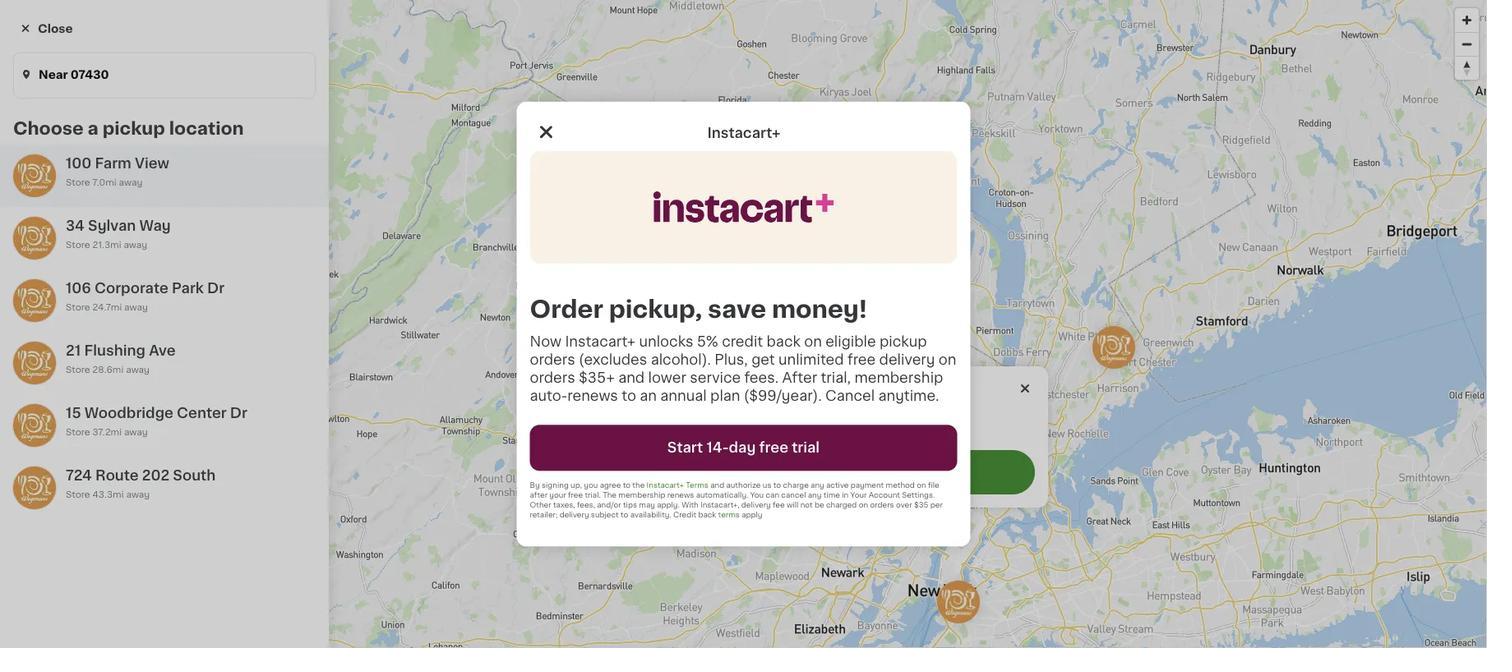 Task type: locate. For each thing, give the bounding box(es) containing it.
15 woodbridge center dr store 37.2mi away
[[66, 407, 247, 437]]

1 vertical spatial instacart+
[[565, 335, 636, 349]]

view more button down the 0.67
[[1276, 472, 1362, 505]]

product group containing 9
[[1162, 202, 1302, 435]]

many down the 0.67
[[1331, 434, 1357, 443]]

48
[[723, 351, 736, 360], [247, 405, 259, 414], [1162, 405, 1175, 414]]

will
[[787, 502, 799, 509]]

2 bag from the left
[[1190, 405, 1208, 414]]

shop inside button
[[855, 466, 893, 480]]

2 horizontal spatial /
[[1344, 405, 1348, 414]]

2 vertical spatial instacart+
[[647, 482, 684, 490]]

save down guarantee
[[141, 273, 163, 282]]

1 horizontal spatial /
[[733, 405, 737, 414]]

dr inside 106 corporate park dr store 24.7mi away
[[207, 282, 225, 296]]

1 apples from the left
[[622, 389, 662, 400]]

other
[[530, 502, 551, 509]]

0 horizontal spatial farm
[[95, 157, 131, 171]]

renews down $35+
[[568, 389, 618, 403]]

724
[[66, 469, 92, 483]]

0 vertical spatial fresh
[[247, 151, 298, 168]]

in down the 0.67
[[1360, 434, 1368, 443]]

1 vertical spatial and
[[710, 482, 724, 490]]

bag inside wegmans gala apples, bagged 48 oz bag
[[274, 405, 292, 414]]

organic up an
[[612, 372, 658, 384]]

about inside wegmans sugar bee apples $3.49 / lb about 0.42 lb each
[[704, 418, 732, 427]]

to right "club"
[[129, 273, 139, 282]]

to inside treatment tracker modal dialog
[[938, 607, 952, 621]]

1 vertical spatial membership
[[618, 492, 665, 500]]

0 horizontal spatial and
[[618, 371, 645, 385]]

orders up the auto-
[[530, 371, 575, 385]]

recipes link
[[10, 436, 200, 467]]

bagged inside wegmans gala apples, bagged 48 oz bag
[[247, 389, 292, 400]]

1 horizontal spatial 48
[[723, 351, 736, 360]]

1 bag from the left
[[274, 405, 292, 414]]

about inside $8.69 / lb about 0.67 lb each
[[1315, 418, 1342, 427]]

1 / from the left
[[581, 405, 585, 414]]

back inside the by signing up, you agree to the instacart+ terms and authorize us to charge any active payment method on file after your free trial. the membership renews automatically. you can cancel any time in your account settings. other taxes, fees, and/or tips may apply. with instacart+, delivery fee will not be charged on orders over $35 per retailer; delivery subject to availability. credit back terms apply
[[698, 512, 716, 519]]

cantaloupes
[[857, 372, 931, 384]]

2 / from the left
[[733, 405, 737, 414]]

7.0mi
[[92, 178, 117, 187], [864, 420, 888, 429]]

not
[[800, 502, 813, 509]]

0 horizontal spatial (est.)
[[626, 349, 661, 362]]

6
[[1019, 350, 1031, 368]]

1 vertical spatial renews
[[667, 492, 694, 500]]

wegmans down plus,
[[704, 372, 762, 384]]

1 vertical spatial 5%
[[697, 335, 718, 349]]

1 vertical spatial credit
[[722, 335, 763, 349]]

every
[[756, 23, 796, 37]]

2 vertical spatial pickup
[[880, 335, 927, 349]]

orders left • at the bottom of page
[[795, 607, 843, 621]]

each down "($99/year)."
[[767, 418, 790, 427]]

organic inside wegmans organic honeycrisp apples $4.59 / lb about 0.46 lb each
[[612, 372, 658, 384]]

bagged for gala
[[247, 389, 292, 400]]

item carousel region containing fresh fruit
[[247, 143, 1454, 459]]

terms link
[[718, 512, 740, 519]]

oz for wegmans gala apples, bagged
[[261, 405, 272, 414]]

zoom out image
[[1455, 33, 1479, 56]]

lb right the 0.67
[[1367, 418, 1375, 427]]

1 horizontal spatial 3
[[782, 607, 791, 621]]

get free delivery on next 3 orders • add $10.00 to qualify.
[[597, 607, 1007, 621]]

credit right the earn
[[649, 23, 692, 37]]

2 apples from the left
[[704, 389, 745, 400]]

back up get
[[767, 335, 801, 349]]

service type group
[[795, 74, 1021, 107]]

shop this store button
[[785, 451, 1035, 495]]

store inside 106 corporate park dr store 24.7mi away
[[66, 303, 90, 312]]

1 inside wegmans pineapple, extra sweet 1 each
[[399, 405, 403, 414]]

21.3mi
[[92, 240, 121, 250]]

$35
[[914, 502, 929, 509]]

honeycrisp
[[1223, 372, 1290, 384], [552, 389, 619, 400]]

7.0mi down cantaloupes 1 each many in stock
[[864, 420, 888, 429]]

may
[[639, 502, 655, 509]]

0 vertical spatial and
[[618, 371, 645, 385]]

5% inside now instacart+ unlocks 5% credit back on eligible pickup orders (excludes alcohol). plus, get unlimited free delivery on orders $35+ and lower service fees. after trial, membership auto-renews to an annual plan ($99/year). cancel anytime.
[[697, 335, 718, 349]]

/ inside wegmans organic honeycrisp apples $4.59 / lb about 0.46 lb each
[[581, 405, 585, 414]]

0 vertical spatial item carousel region
[[247, 143, 1454, 459]]

2 horizontal spatial 3
[[866, 350, 878, 368]]

0 horizontal spatial save
[[141, 273, 163, 282]]

buy it again
[[46, 354, 116, 366]]

store inside the wegmans 100 farm view store 7.0mi away
[[838, 420, 862, 429]]

0 vertical spatial farm
[[1155, 84, 1187, 96]]

82
[[1337, 351, 1349, 360]]

0 horizontal spatial 1
[[399, 405, 403, 414]]

back left every
[[695, 23, 731, 37]]

bag down $3.49 element
[[274, 405, 292, 414]]

farm
[[1155, 84, 1187, 96], [95, 157, 131, 171], [857, 403, 880, 412]]

pickup inside region
[[103, 120, 165, 137]]

$ left 09
[[403, 351, 409, 360]]

farm inside pickup at 100 farm view popup button
[[1155, 84, 1187, 96]]

to down tips
[[621, 512, 628, 519]]

7.0mi inside 100 farm view store 7.0mi away
[[92, 178, 117, 187]]

more down $8.69 / lb about 0.67 lb each in the right of the page
[[1313, 483, 1344, 494]]

pickup for pickup at 100 farm view
[[1067, 84, 1111, 96]]

instacart+ terms link
[[647, 482, 709, 490]]

apples, right gala
[[336, 372, 380, 384]]

shop up '21'
[[46, 321, 77, 333]]

None search field
[[235, 67, 773, 113]]

oz down $ 9 19
[[1177, 405, 1188, 414]]

over
[[896, 502, 912, 509]]

on left next
[[724, 607, 742, 621]]

/ for sugar
[[733, 405, 737, 414]]

1 vertical spatial pickup
[[103, 120, 165, 137]]

1 fresh from the top
[[247, 151, 298, 168]]

oz inside wegmans gala apples, bagged 48 oz bag
[[261, 405, 272, 414]]

start 14-day free trial
[[667, 441, 820, 455]]

3 / from the left
[[1344, 405, 1348, 414]]

0 horizontal spatial membership
[[618, 492, 665, 500]]

wegmans 100 farm view marker image
[[880, 294, 940, 354]]

organic
[[553, 332, 591, 341], [612, 372, 658, 384]]

2 fresh from the top
[[247, 480, 298, 497]]

1 view more from the top
[[1282, 154, 1344, 165]]

terms
[[718, 512, 740, 519]]

oz inside raspberries 12 oz container
[[1021, 388, 1032, 397]]

2 each (est.) from the left
[[742, 349, 813, 362]]

$5.82 each (estimated) element
[[1315, 348, 1454, 370]]

2 horizontal spatial oz
[[1177, 405, 1188, 414]]

4 $ from the left
[[860, 351, 866, 360]]

instacart+ inside now instacart+ unlocks 5% credit back on eligible pickup orders (excludes alcohol). plus, get unlimited free delivery on orders $35+ and lower service fees. after trial, membership auto-renews to an annual plan ($99/year). cancel anytime.
[[565, 335, 636, 349]]

stock down $8.69 / lb about 0.67 lb each in the right of the page
[[1370, 434, 1396, 443]]

2 more from the top
[[1313, 483, 1344, 494]]

many in stock
[[263, 421, 328, 430], [416, 421, 481, 430], [1179, 421, 1244, 430], [1331, 434, 1396, 443]]

1 vertical spatial fresh
[[247, 480, 298, 497]]

1 horizontal spatial store
[[927, 466, 966, 480]]

2 vertical spatial 100
[[838, 403, 854, 412]]

you
[[584, 482, 598, 490]]

/ up the 0.67
[[1344, 405, 1348, 414]]

away down anytime.
[[891, 420, 914, 429]]

dr inside 15 woodbridge center dr store 37.2mi away
[[230, 407, 247, 421]]

product group containing 2
[[552, 202, 691, 449]]

1 inside cantaloupes 1 each many in stock
[[857, 388, 861, 397]]

save up plus,
[[708, 298, 766, 322]]

wegmans 21 flushing ave marker image
[[937, 581, 980, 624]]

$3.49 element
[[247, 348, 386, 370]]

0 vertical spatial 100
[[1129, 84, 1152, 96]]

location
[[169, 120, 244, 137]]

raspberries
[[1010, 372, 1079, 384]]

taxes,
[[553, 502, 575, 509]]

100 right at
[[1129, 84, 1152, 96]]

automatically.
[[696, 492, 748, 500]]

wegmans inside wegmans organic honeycrisp apples $4.59 / lb about 0.46 lb each
[[552, 372, 609, 384]]

$ left 49
[[860, 351, 866, 360]]

1 horizontal spatial dr
[[230, 407, 247, 421]]

1 each (est.) from the left
[[591, 349, 661, 362]]

0 horizontal spatial about
[[552, 418, 579, 427]]

2 horizontal spatial 1
[[857, 388, 861, 397]]

wegmans honeycrisp apples, bagged 48 oz bag
[[1162, 372, 1290, 414]]

store
[[66, 178, 90, 187], [66, 240, 90, 250], [66, 303, 90, 312], [66, 365, 90, 374], [838, 420, 862, 429], [66, 428, 90, 437], [66, 490, 90, 499]]

1 horizontal spatial 5%
[[697, 335, 718, 349]]

1 vertical spatial farm
[[95, 157, 131, 171]]

bagged inside wegmans honeycrisp apples, bagged 48 oz bag
[[1208, 389, 1253, 400]]

to inside now instacart+ unlocks 5% credit back on eligible pickup orders (excludes alcohol). plus, get unlimited free delivery on orders $35+ and lower service fees. after trial, membership auto-renews to an annual plan ($99/year). cancel anytime.
[[622, 389, 636, 403]]

3
[[409, 350, 420, 368], [866, 350, 878, 368], [782, 607, 791, 621]]

48 for wegmans honeycrisp apples, bagged
[[1162, 405, 1175, 414]]

1 horizontal spatial pickup
[[1067, 84, 1111, 96]]

fresh left fruit
[[247, 151, 298, 168]]

3 about from the left
[[1315, 418, 1342, 427]]

alcohol).
[[651, 353, 711, 367]]

1 horizontal spatial renews
[[667, 492, 694, 500]]

store down the 34
[[66, 240, 90, 250]]

many
[[873, 405, 900, 414], [263, 421, 289, 430], [416, 421, 442, 430], [1179, 421, 1205, 430], [1331, 434, 1357, 443]]

many down wegmans gala apples, bagged 48 oz bag
[[263, 421, 289, 430]]

2 $ from the left
[[555, 351, 561, 360]]

farm down cantaloupes
[[857, 403, 880, 412]]

view more for fruit
[[1282, 154, 1344, 165]]

lists link
[[10, 377, 200, 409]]

1 more from the top
[[1313, 154, 1344, 165]]

orders down account
[[870, 502, 894, 509]]

3 right next
[[782, 607, 791, 621]]

any up time
[[811, 482, 824, 490]]

renews inside now instacart+ unlocks 5% credit back on eligible pickup orders (excludes alcohol). plus, get unlimited free delivery on orders $35+ and lower service fees. after trial, membership auto-renews to an annual plan ($99/year). cancel anytime.
[[568, 389, 618, 403]]

0 vertical spatial organic
[[553, 332, 591, 341]]

pickup left order!
[[856, 23, 905, 37]]

away down woodbridge
[[124, 428, 148, 437]]

5% up $ 1 48
[[697, 335, 718, 349]]

map region
[[329, 0, 1487, 649]]

2 (est.) from the left
[[778, 349, 813, 362]]

wegmans gala apples, bagged 48 oz bag
[[247, 372, 380, 414]]

(est.) inside $2.13 each (estimated) element
[[626, 349, 661, 362]]

retailer;
[[530, 512, 558, 519]]

2 vertical spatial back
[[698, 512, 716, 519]]

wegmans down the $ 2 13
[[552, 372, 609, 384]]

1 horizontal spatial honeycrisp
[[1223, 372, 1290, 384]]

2 bagged from the left
[[1208, 389, 1253, 400]]

earn 5% credit back on every eligible pickup order!
[[588, 23, 952, 37]]

many down anytime.
[[873, 405, 900, 414]]

store inside 724 route 202 south store 43.3mi away
[[66, 490, 90, 499]]

store up the 34
[[66, 178, 90, 187]]

delivery up cantaloupes
[[879, 353, 935, 367]]

pickup locations list region
[[0, 0, 329, 649]]

wegmans left gala
[[247, 372, 304, 384]]

wegmans inside wegmans pineapple, extra sweet 1 each
[[399, 372, 457, 384]]

pickup up 49
[[880, 335, 927, 349]]

pickup for pickup
[[965, 85, 1006, 96]]

honeycrisp inside wegmans honeycrisp apples, bagged 48 oz bag
[[1223, 372, 1290, 384]]

eligible inside now instacart+ unlocks 5% credit back on eligible pickup orders (excludes alcohol). plus, get unlimited free delivery on orders $35+ and lower service fees. after trial, membership auto-renews to an annual plan ($99/year). cancel anytime.
[[826, 335, 876, 349]]

(est.) inside $1.48 each (estimated) element
[[778, 349, 813, 362]]

oz right the "12"
[[1021, 388, 1032, 397]]

store down 106
[[66, 303, 90, 312]]

about inside wegmans organic honeycrisp apples $4.59 / lb about 0.46 lb each
[[552, 418, 579, 427]]

1 about from the left
[[552, 418, 579, 427]]

each right the '0.46'
[[615, 418, 638, 427]]

more down ready by 11:20am
[[1313, 154, 1344, 165]]

store inside button
[[927, 466, 966, 480]]

pineapple,
[[460, 372, 520, 384]]

about down $8.69
[[1315, 418, 1342, 427]]

apples, inside wegmans honeycrisp apples, bagged 48 oz bag
[[1162, 389, 1205, 400]]

/ inside wegmans sugar bee apples $3.49 / lb about 0.42 lb each
[[733, 405, 737, 414]]

pickup button
[[924, 74, 1021, 107]]

1 horizontal spatial apples,
[[1162, 389, 1205, 400]]

each down extra
[[405, 405, 428, 414]]

lb up the '0.46'
[[587, 405, 596, 414]]

1 horizontal spatial 1
[[714, 350, 721, 368]]

0 horizontal spatial 5%
[[624, 23, 646, 37]]

0 vertical spatial more
[[1313, 154, 1344, 165]]

many in stock down sweet on the left
[[416, 421, 481, 430]]

pickup inside button
[[965, 85, 1006, 96]]

1 horizontal spatial save
[[708, 298, 766, 322]]

about down $3.49
[[704, 418, 732, 427]]

$ left plus,
[[708, 351, 714, 360]]

3 left 49
[[866, 350, 878, 368]]

ready by 11:20am
[[1267, 84, 1380, 96]]

eligible right every
[[800, 23, 852, 37]]

1 $ from the left
[[403, 351, 409, 360]]

0 horizontal spatial bag
[[274, 405, 292, 414]]

apples for sugar
[[704, 389, 745, 400]]

wegmans inside wegmans honeycrisp apples, bagged 48 oz bag
[[1162, 372, 1220, 384]]

1 vertical spatial dr
[[230, 407, 247, 421]]

each right the 0.67
[[1377, 418, 1400, 427]]

1 horizontal spatial 7.0mi
[[864, 420, 888, 429]]

/ up the '0.46'
[[581, 405, 585, 414]]

7 $ from the left
[[1318, 351, 1324, 360]]

$1.48 each (estimated) element
[[704, 348, 844, 370]]

1 horizontal spatial oz
[[1021, 388, 1032, 397]]

away inside 15 woodbridge center dr store 37.2mi away
[[124, 428, 148, 437]]

apply.
[[657, 502, 680, 509]]

away inside the wegmans 100 farm view store 7.0mi away
[[891, 420, 914, 429]]

1 horizontal spatial (est.)
[[778, 349, 813, 362]]

main content
[[214, 123, 1487, 649]]

5 $ from the left
[[1013, 351, 1019, 360]]

pickup inside popup button
[[1067, 84, 1111, 96]]

in
[[902, 405, 910, 414], [291, 421, 300, 430], [444, 421, 452, 430], [1207, 421, 1215, 430], [1360, 434, 1368, 443], [842, 492, 849, 500]]

in down wegmans gala apples, bagged 48 oz bag
[[291, 421, 300, 430]]

dairy & eggs link
[[10, 498, 200, 529]]

0 vertical spatial pickup
[[856, 23, 905, 37]]

1 vertical spatial organic
[[612, 372, 658, 384]]

shop up payment
[[855, 466, 893, 480]]

after
[[782, 371, 817, 385]]

0 vertical spatial 7.0mi
[[92, 178, 117, 187]]

0 vertical spatial 5%
[[624, 23, 646, 37]]

view more down $8.69
[[1282, 483, 1344, 494]]

the
[[632, 482, 645, 490]]

away down the flushing at the bottom left of page
[[126, 365, 150, 374]]

2 vertical spatial 1
[[399, 405, 403, 414]]

$ for $ 1 48
[[708, 351, 714, 360]]

2 view more from the top
[[1282, 483, 1344, 494]]

wegmans inside the wegmans 100 farm view store 7.0mi away
[[838, 382, 909, 396]]

(est.) inside $ 5 82 each (est.)
[[1392, 349, 1427, 362]]

apply
[[742, 512, 762, 519]]

0 vertical spatial any
[[811, 482, 824, 490]]

each inside $8.69 / lb about 0.67 lb each
[[1377, 418, 1400, 427]]

each (est.) up $35+
[[591, 349, 661, 362]]

main content containing fresh fruit
[[214, 123, 1487, 649]]

$ inside the $ 3 09
[[403, 351, 409, 360]]

instacart logo image
[[56, 81, 155, 100]]

1 item carousel region from the top
[[247, 143, 1454, 459]]

and/or
[[597, 502, 621, 509]]

fee
[[773, 502, 785, 509]]

/ up the 0.42
[[733, 405, 737, 414]]

$8.69 / lb about 0.67 lb each
[[1315, 405, 1400, 427]]

free
[[1033, 24, 1057, 35], [848, 353, 876, 367], [759, 441, 788, 455], [568, 492, 583, 500], [627, 607, 657, 621]]

pickup down all stores link
[[103, 120, 165, 137]]

0 horizontal spatial pickup
[[965, 85, 1006, 96]]

1 vertical spatial 100
[[66, 157, 92, 171]]

choose a pickup location element
[[0, 145, 329, 520]]

orders
[[530, 353, 575, 367], [530, 371, 575, 385], [870, 502, 894, 509], [795, 607, 843, 621]]

1 horizontal spatial farm
[[857, 403, 880, 412]]

delivery left next
[[661, 607, 720, 621]]

stock down anytime.
[[912, 405, 938, 414]]

1 vertical spatial item carousel region
[[247, 472, 1454, 649]]

100% satisfaction guarantee button
[[26, 252, 184, 268]]

1 (est.) from the left
[[626, 349, 661, 362]]

store down 15
[[66, 428, 90, 437]]

48 down '9' at bottom right
[[1162, 405, 1175, 414]]

0 horizontal spatial /
[[581, 405, 585, 414]]

instacart+ inside the by signing up, you agree to the instacart+ terms and authorize us to charge any active payment method on file after your free trial. the membership renews automatically. you can cancel any time in your account settings. other taxes, fees, and/or tips may apply. with instacart+, delivery fee will not be charged on orders over $35 per retailer; delivery subject to availability. credit back terms apply
[[647, 482, 684, 490]]

2 horizontal spatial 48
[[1162, 405, 1175, 414]]

away up guarantee
[[124, 240, 147, 250]]

1 vertical spatial view more
[[1282, 483, 1344, 494]]

1 horizontal spatial bagged
[[1208, 389, 1253, 400]]

0 horizontal spatial organic
[[553, 332, 591, 341]]

south
[[173, 469, 216, 483]]

0 horizontal spatial 7.0mi
[[92, 178, 117, 187]]

view more for vegetables
[[1282, 483, 1344, 494]]

item carousel region
[[247, 143, 1454, 459], [247, 472, 1454, 649]]

•
[[846, 607, 851, 621]]

0 horizontal spatial renews
[[568, 389, 618, 403]]

0 horizontal spatial credit
[[649, 23, 692, 37]]

48 inside wegmans honeycrisp apples, bagged 48 oz bag
[[1162, 405, 1175, 414]]

away inside 100 farm view store 7.0mi away
[[119, 178, 142, 187]]

0 horizontal spatial bagged
[[247, 389, 292, 400]]

$ for $ 2 13
[[555, 351, 561, 360]]

1 vertical spatial more
[[1313, 483, 1344, 494]]

view more down ready by 11:20am link
[[1282, 154, 1344, 165]]

0 vertical spatial membership
[[854, 371, 943, 385]]

3 for wegmans pineapple, extra sweet
[[409, 350, 420, 368]]

choose
[[13, 120, 84, 137]]

store inside 34 sylvan way store 21.3mi away
[[66, 240, 90, 250]]

(est.) right '82'
[[1392, 349, 1427, 362]]

free left 49
[[848, 353, 876, 367]]

store inside 21 flushing ave store 28.6mi away
[[66, 365, 90, 374]]

$ left "89"
[[1013, 351, 1019, 360]]

view inside the wegmans 100 farm view store 7.0mi away
[[882, 403, 905, 412]]

wegmans for wegmans honeycrisp apples, bagged 48 oz bag
[[1162, 372, 1220, 384]]

wegmans inside wegmans sugar bee apples $3.49 / lb about 0.42 lb each
[[704, 372, 762, 384]]

away down corporate
[[124, 303, 148, 312]]

2 about from the left
[[704, 418, 732, 427]]

3 $ from the left
[[708, 351, 714, 360]]

about
[[552, 418, 579, 427], [704, 418, 732, 427], [1315, 418, 1342, 427]]

0 horizontal spatial shop
[[46, 321, 77, 333]]

2 view more button from the top
[[1276, 472, 1362, 505]]

wegmans pineapple, extra sweet 1 each
[[399, 372, 520, 414]]

1 view more button from the top
[[1276, 143, 1362, 176]]

away inside 106 corporate park dr store 24.7mi away
[[124, 303, 148, 312]]

1 horizontal spatial and
[[710, 482, 724, 490]]

3 left 09
[[409, 350, 420, 368]]

0 horizontal spatial 48
[[247, 405, 259, 414]]

extra
[[399, 389, 429, 400]]

pickup at 100 farm view button
[[1041, 67, 1221, 113]]

renews inside the by signing up, you agree to the instacart+ terms and authorize us to charge any active payment method on file after your free trial. the membership renews automatically. you can cancel any time in your account settings. other taxes, fees, and/or tips may apply. with instacart+, delivery fee will not be charged on orders over $35 per retailer; delivery subject to availability. credit back terms apply
[[667, 492, 694, 500]]

$2.13 each (estimated) element
[[552, 348, 691, 370]]

fresh vegetables
[[247, 480, 405, 497]]

11:20am
[[1330, 84, 1380, 96]]

0 vertical spatial renews
[[568, 389, 618, 403]]

trial,
[[821, 371, 851, 385]]

6 $ from the left
[[1166, 351, 1172, 360]]

1 down extra
[[399, 405, 403, 414]]

2 item carousel region from the top
[[247, 472, 1454, 649]]

0 vertical spatial view more button
[[1276, 143, 1362, 176]]

express icon image
[[411, 16, 575, 43]]

to left the at left
[[623, 482, 631, 490]]

each (est.) inside $1.48 each (estimated) element
[[742, 349, 813, 362]]

product group
[[247, 202, 386, 435], [399, 202, 539, 435], [552, 202, 691, 449], [704, 202, 844, 444], [857, 202, 997, 419], [1010, 202, 1149, 399], [1162, 202, 1302, 435], [1315, 202, 1454, 449], [247, 531, 386, 649], [399, 531, 539, 649], [552, 531, 691, 649], [704, 531, 844, 649], [857, 531, 997, 649], [1010, 531, 1149, 649], [1162, 531, 1302, 649], [1315, 531, 1454, 649]]

1 horizontal spatial membership
[[854, 371, 943, 385]]

$ inside the $ 2 13
[[555, 351, 561, 360]]

away inside 21 flushing ave store 28.6mi away
[[126, 365, 150, 374]]

48 right center
[[247, 405, 259, 414]]

wegmans inside wegmans gala apples, bagged 48 oz bag
[[247, 372, 304, 384]]

fresh right south at the bottom left of page
[[247, 480, 298, 497]]

bag inside wegmans honeycrisp apples, bagged 48 oz bag
[[1190, 405, 1208, 414]]

$ for $ 9 19
[[1166, 351, 1172, 360]]

$ inside $ 1 48
[[708, 351, 714, 360]]

in inside cantaloupes 1 each many in stock
[[902, 405, 910, 414]]

wegmans for wegmans
[[75, 221, 134, 233]]

membership up anytime.
[[854, 371, 943, 385]]

0 horizontal spatial store
[[107, 240, 131, 250]]

wegmans for wegmans sugar bee apples $3.49 / lb about 0.42 lb each
[[704, 372, 762, 384]]

store down cancel
[[838, 420, 862, 429]]

48 inside $ 1 48
[[723, 351, 736, 360]]

membership
[[854, 371, 943, 385], [618, 492, 665, 500]]

1 horizontal spatial shop
[[855, 466, 893, 480]]

1 vertical spatial back
[[767, 335, 801, 349]]

2 horizontal spatial instacart+
[[707, 126, 781, 140]]

oz right center
[[261, 405, 272, 414]]

apples inside wegmans sugar bee apples $3.49 / lb about 0.42 lb each
[[704, 389, 745, 400]]

dr right center
[[230, 407, 247, 421]]

oz inside wegmans honeycrisp apples, bagged 48 oz bag
[[1177, 405, 1188, 414]]

48 for wegmans gala apples, bagged
[[247, 405, 259, 414]]

(est.) up the lower
[[626, 349, 661, 362]]

1 for cantaloupes
[[857, 388, 861, 397]]

0 vertical spatial store
[[107, 240, 131, 250]]

2 horizontal spatial 100
[[1129, 84, 1152, 96]]

1 vertical spatial store
[[927, 466, 966, 480]]

free inside start 14-day free trial button
[[759, 441, 788, 455]]

$ for $ 3 49
[[860, 351, 866, 360]]

2 horizontal spatial (est.)
[[1392, 349, 1427, 362]]

3 for cantaloupes
[[866, 350, 878, 368]]

active
[[826, 482, 849, 490]]

0 vertical spatial shop
[[46, 321, 77, 333]]

dr for 15 woodbridge center dr
[[230, 407, 247, 421]]

15
[[66, 407, 81, 421]]

away down 202
[[126, 490, 150, 499]]

bagged
[[247, 389, 292, 400], [1208, 389, 1253, 400]]

dr for 106 corporate park dr
[[207, 282, 225, 296]]

add shoppers club to save
[[37, 273, 163, 282]]

/
[[581, 405, 585, 414], [733, 405, 737, 414], [1344, 405, 1348, 414]]

0 horizontal spatial oz
[[261, 405, 272, 414]]

1 horizontal spatial apples
[[704, 389, 745, 400]]

1 horizontal spatial credit
[[722, 335, 763, 349]]

48 up service at the left bottom
[[723, 351, 736, 360]]

0 horizontal spatial each (est.)
[[591, 349, 661, 362]]

0 horizontal spatial apples
[[622, 389, 662, 400]]

48 inside wegmans gala apples, bagged 48 oz bag
[[247, 405, 259, 414]]

1 bagged from the left
[[247, 389, 292, 400]]

1 vertical spatial honeycrisp
[[552, 389, 619, 400]]

view inside 100 farm view store 7.0mi away
[[135, 157, 169, 171]]

apples, inside wegmans gala apples, bagged 48 oz bag
[[336, 372, 380, 384]]

1 vertical spatial apples,
[[1162, 389, 1205, 400]]

1 vertical spatial eligible
[[826, 335, 876, 349]]

it
[[72, 354, 80, 366]]

each (est.) inside $2.13 each (estimated) element
[[591, 349, 661, 362]]

back down 'instacart+,'
[[698, 512, 716, 519]]

store inside 100 farm view store 7.0mi away
[[66, 178, 90, 187]]

about down "$4.59"
[[552, 418, 579, 427]]

more
[[1313, 154, 1344, 165], [1313, 483, 1344, 494]]

about for sugar
[[704, 418, 732, 427]]

bag
[[274, 405, 292, 414], [1190, 405, 1208, 414]]

0 vertical spatial honeycrisp
[[1223, 372, 1290, 384]]

3 (est.) from the left
[[1392, 349, 1427, 362]]

in down sweet on the left
[[444, 421, 452, 430]]

wegmans for wegmans pineapple, extra sweet 1 each
[[399, 372, 457, 384]]

free inside the by signing up, you agree to the instacart+ terms and authorize us to charge any active payment method on file after your free trial. the membership renews automatically. you can cancel any time in your account settings. other taxes, fees, and/or tips may apply. with instacart+, delivery fee will not be charged on orders over $35 per retailer; delivery subject to availability. credit back terms apply
[[568, 492, 583, 500]]

1 horizontal spatial bag
[[1190, 405, 1208, 414]]

membership inside the by signing up, you agree to the instacart+ terms and authorize us to charge any active payment method on file after your free trial. the membership renews automatically. you can cancel any time in your account settings. other taxes, fees, and/or tips may apply. with instacart+, delivery fee will not be charged on orders over $35 per retailer; delivery subject to availability. credit back terms apply
[[618, 492, 665, 500]]

stock inside cantaloupes 1 each many in stock
[[912, 405, 938, 414]]

1 horizontal spatial about
[[704, 418, 732, 427]]



Task type: vqa. For each thing, say whether or not it's contained in the screenshot.
Close button
yes



Task type: describe. For each thing, give the bounding box(es) containing it.
orders inside the by signing up, you agree to the instacart+ terms and authorize us to charge any active payment method on file after your free trial. the membership renews automatically. you can cancel any time in your account settings. other taxes, fees, and/or tips may apply. with instacart+, delivery fee will not be charged on orders over $35 per retailer; delivery subject to availability. credit back terms apply
[[870, 502, 894, 509]]

each (est.) for 1
[[742, 349, 813, 362]]

21
[[66, 344, 81, 358]]

on left every
[[734, 23, 752, 37]]

1 for $
[[714, 350, 721, 368]]

us
[[763, 482, 772, 490]]

13
[[574, 351, 584, 360]]

vegetables
[[302, 480, 405, 497]]

honeycrisp inside wegmans organic honeycrisp apples $4.59 / lb about 0.46 lb each
[[552, 389, 619, 400]]

each up $35+
[[591, 349, 623, 362]]

order
[[530, 298, 603, 322]]

wegmans 100 farm view store 7.0mi away
[[838, 382, 914, 429]]

many down extra
[[416, 421, 442, 430]]

wegmans logo image
[[69, 143, 141, 215]]

$8.69
[[1315, 405, 1342, 414]]

can
[[766, 492, 779, 500]]

subject
[[591, 512, 619, 519]]

center
[[177, 407, 227, 421]]

by
[[530, 482, 540, 490]]

time
[[824, 492, 840, 500]]

delivery down taxes,
[[560, 512, 589, 519]]

apples, for wegmans honeycrisp apples, bagged
[[1162, 389, 1205, 400]]

$ 1 48
[[708, 350, 736, 368]]

get
[[597, 607, 624, 621]]

satisfaction
[[69, 257, 124, 266]]

shop for shop this store
[[855, 466, 893, 480]]

auto-
[[530, 389, 568, 403]]

89
[[1032, 351, 1045, 360]]

106
[[66, 282, 91, 296]]

14-
[[707, 441, 729, 455]]

ave
[[149, 344, 176, 358]]

wegmans for wegmans 100 farm view store 7.0mi away
[[838, 382, 909, 396]]

in-
[[94, 240, 107, 250]]

add inside treatment tracker modal dialog
[[855, 607, 883, 621]]

fresh for fresh vegetables
[[247, 480, 298, 497]]

in down wegmans honeycrisp apples, bagged 48 oz bag
[[1207, 421, 1215, 430]]

at
[[1114, 84, 1126, 96]]

after
[[530, 492, 548, 500]]

sugar
[[765, 372, 798, 384]]

a
[[88, 120, 98, 137]]

dairy
[[20, 508, 52, 520]]

store inside 15 woodbridge center dr store 37.2mi away
[[66, 428, 90, 437]]

view more button for fresh fruit
[[1276, 143, 1362, 176]]

container
[[1034, 388, 1079, 397]]

wegmans sugar bee apples $3.49 / lb about 0.42 lb each
[[704, 372, 824, 427]]

100%
[[42, 257, 67, 266]]

try free
[[1011, 24, 1057, 35]]

on down 'your'
[[859, 502, 868, 509]]

back inside now instacart+ unlocks 5% credit back on eligible pickup orders (excludes alcohol). plus, get unlimited free delivery on orders $35+ and lower service fees. after trial, membership auto-renews to an annual plan ($99/year). cancel anytime.
[[767, 335, 801, 349]]

raspberries 12 oz container
[[1010, 372, 1079, 397]]

money!
[[772, 298, 867, 322]]

$ 9 19
[[1166, 350, 1196, 368]]

more for fresh fruit
[[1313, 154, 1344, 165]]

(excludes
[[579, 353, 647, 367]]

on up anytime.
[[939, 353, 956, 367]]

lb up the 0.67
[[1350, 405, 1359, 414]]

fresh for fresh fruit
[[247, 151, 298, 168]]

wegmans 100 farm view dialog dialog
[[772, 367, 1048, 508]]

an
[[640, 389, 657, 403]]

about for organic
[[552, 418, 579, 427]]

0 vertical spatial instacart+
[[707, 126, 781, 140]]

close
[[38, 23, 73, 34]]

and inside now instacart+ unlocks 5% credit back on eligible pickup orders (excludes alcohol). plus, get unlimited free delivery on orders $35+ and lower service fees. after trial, membership auto-renews to an annual plan ($99/year). cancel anytime.
[[618, 371, 645, 385]]

$ for $ 3 09
[[403, 351, 409, 360]]

0 vertical spatial credit
[[649, 23, 692, 37]]

credit
[[673, 512, 696, 519]]

bag for honeycrisp
[[1190, 405, 1208, 414]]

item carousel region containing fresh vegetables
[[247, 472, 1454, 649]]

07430
[[71, 69, 109, 80]]

$35+
[[579, 371, 615, 385]]

away inside 724 route 202 south store 43.3mi away
[[126, 490, 150, 499]]

credit inside now instacart+ unlocks 5% credit back on eligible pickup orders (excludes alcohol). plus, get unlimited free delivery on orders $35+ and lower service fees. after trial, membership auto-renews to an annual plan ($99/year). cancel anytime.
[[722, 335, 763, 349]]

you
[[750, 492, 764, 500]]

2
[[561, 350, 572, 368]]

many down wegmans honeycrisp apples, bagged 48 oz bag
[[1179, 421, 1205, 430]]

3 inside treatment tracker modal dialog
[[782, 607, 791, 621]]

get
[[752, 353, 775, 367]]

product group containing 5
[[1315, 202, 1454, 449]]

21 flushing ave store 28.6mi away
[[66, 344, 176, 374]]

woodbridge
[[84, 407, 173, 421]]

delivery down you
[[741, 502, 771, 509]]

(est.) for 1
[[778, 349, 813, 362]]

order!
[[908, 23, 952, 37]]

many in stock down wegmans gala apples, bagged 48 oz bag
[[263, 421, 328, 430]]

wegmans 106 corporate park dr marker image
[[1093, 326, 1135, 369]]

in inside the by signing up, you agree to the instacart+ terms and authorize us to charge any active payment method on file after your free trial. the membership renews automatically. you can cancel any time in your account settings. other taxes, fees, and/or tips may apply. with instacart+, delivery fee will not be charged on orders over $35 per retailer; delivery subject to availability. credit back terms apply
[[842, 492, 849, 500]]

save inside dialog
[[708, 298, 766, 322]]

delivery inside treatment tracker modal dialog
[[661, 607, 720, 621]]

each inside cantaloupes 1 each many in stock
[[863, 388, 886, 397]]

farm inside 100 farm view store 7.0mi away
[[95, 157, 131, 171]]

zoom in image
[[1455, 8, 1479, 32]]

payment
[[851, 482, 884, 490]]

farm inside the wegmans 100 farm view store 7.0mi away
[[857, 403, 880, 412]]

product group containing 1
[[704, 202, 844, 444]]

instacart+,
[[700, 502, 740, 509]]

lb right the '0.46'
[[605, 418, 613, 427]]

away inside 34 sylvan way store 21.3mi away
[[124, 240, 147, 250]]

apples, for wegmans gala apples, bagged
[[336, 372, 380, 384]]

on inside treatment tracker modal dialog
[[724, 607, 742, 621]]

0 vertical spatial save
[[141, 273, 163, 282]]

oz for wegmans honeycrisp apples, bagged
[[1177, 405, 1188, 414]]

wegmans for wegmans organic honeycrisp apples $4.59 / lb about 0.46 lb each
[[552, 372, 609, 384]]

0 vertical spatial eligible
[[800, 23, 852, 37]]

wegmans 34 sylvan way marker image
[[663, 470, 705, 513]]

5
[[1324, 350, 1336, 368]]

$ 5 82 each (est.)
[[1318, 349, 1427, 368]]

many inside cantaloupes 1 each many in stock
[[873, 405, 900, 414]]

treatment tracker modal dialog
[[214, 589, 1487, 649]]

guarantee
[[127, 257, 174, 266]]

sponsored badge image
[[704, 430, 754, 440]]

lb up the 0.42
[[740, 405, 748, 414]]

each up "fees."
[[742, 349, 775, 362]]

try
[[1011, 24, 1030, 35]]

wegmans for wegmans gala apples, bagged 48 oz bag
[[247, 372, 304, 384]]

product group containing 6
[[1010, 202, 1149, 399]]

day
[[729, 441, 756, 455]]

/ inside $8.69 / lb about 0.67 lb each
[[1344, 405, 1348, 414]]

$ for $ 5 82 each (est.)
[[1318, 351, 1324, 360]]

100% satisfaction guarantee
[[42, 257, 174, 266]]

stock down wegmans honeycrisp apples, bagged 48 oz bag
[[1218, 421, 1244, 430]]

free inside treatment tracker modal dialog
[[627, 607, 657, 621]]

many in stock down the 0.67
[[1331, 434, 1396, 443]]

shoppers
[[58, 273, 103, 282]]

higher than in-store prices
[[37, 240, 162, 250]]

order pickup, save money!
[[530, 298, 867, 322]]

pickup inside now instacart+ unlocks 5% credit back on eligible pickup orders (excludes alcohol). plus, get unlimited free delivery on orders $35+ and lower service fees. after trial, membership auto-renews to an annual plan ($99/year). cancel anytime.
[[880, 335, 927, 349]]

each inside wegmans sugar bee apples $3.49 / lb about 0.42 lb each
[[767, 418, 790, 427]]

delivery inside now instacart+ unlocks 5% credit back on eligible pickup orders (excludes alcohol). plus, get unlimited free delivery on orders $35+ and lower service fees. after trial, membership auto-renews to an annual plan ($99/year). cancel anytime.
[[879, 353, 935, 367]]

corporate
[[95, 282, 168, 296]]

free right try
[[1033, 24, 1057, 35]]

near
[[39, 69, 68, 80]]

stock down wegmans gala apples, bagged 48 oz bag
[[302, 421, 328, 430]]

many in stock down wegmans honeycrisp apples, bagged 48 oz bag
[[1179, 421, 1244, 430]]

view inside pickup at 100 farm view popup button
[[1190, 84, 1221, 96]]

order pickup, save money! dialog
[[517, 102, 971, 547]]

to right us
[[773, 482, 781, 490]]

202
[[142, 469, 169, 483]]

the
[[603, 492, 617, 500]]

/ for organic
[[581, 405, 585, 414]]

ready
[[1267, 84, 1308, 96]]

$4.59
[[552, 405, 579, 414]]

on up unlimited
[[804, 335, 822, 349]]

$ 3 09
[[403, 350, 434, 368]]

orders down now
[[530, 353, 575, 367]]

membership inside now instacart+ unlocks 5% credit back on eligible pickup orders (excludes alcohol). plus, get unlimited free delivery on orders $35+ and lower service fees. after trial, membership auto-renews to an annual plan ($99/year). cancel anytime.
[[854, 371, 943, 385]]

cantaloupes 1 each many in stock
[[857, 372, 938, 414]]

100 inside 100 farm view store 7.0mi away
[[66, 157, 92, 171]]

$3.49
[[704, 405, 731, 414]]

0
[[1442, 85, 1450, 96]]

each inside wegmans organic honeycrisp apples $4.59 / lb about 0.46 lb each
[[615, 418, 638, 427]]

apples for organic
[[622, 389, 662, 400]]

your
[[549, 492, 566, 500]]

on up settings.
[[917, 482, 926, 490]]

dairy & eggs
[[20, 508, 97, 520]]

34 sylvan way store 21.3mi away
[[66, 219, 171, 250]]

more for fresh vegetables
[[1313, 483, 1344, 494]]

($99/year).
[[744, 389, 822, 403]]

up,
[[571, 482, 582, 490]]

stock down wegmans pineapple, extra sweet 1 each
[[455, 421, 481, 430]]

buy
[[46, 354, 69, 366]]

and inside the by signing up, you agree to the instacart+ terms and authorize us to charge any active payment method on file after your free trial. the membership renews automatically. you can cancel any time in your account settings. other taxes, fees, and/or tips may apply. with instacart+, delivery fee will not be charged on orders over $35 per retailer; delivery subject to availability. credit back terms apply
[[710, 482, 724, 490]]

100 inside the wegmans 100 farm view store 7.0mi away
[[838, 403, 854, 412]]

free inside now instacart+ unlocks 5% credit back on eligible pickup orders (excludes alcohol). plus, get unlimited free delivery on orders $35+ and lower service fees. after trial, membership auto-renews to an annual plan ($99/year). cancel anytime.
[[848, 353, 876, 367]]

than
[[71, 240, 92, 250]]

bagged for honeycrisp
[[1208, 389, 1253, 400]]

each inside wegmans pineapple, extra sweet 1 each
[[405, 405, 428, 414]]

now instacart+ unlocks 5% credit back on eligible pickup orders (excludes alcohol). plus, get unlimited free delivery on orders $35+ and lower service fees. after trial, membership auto-renews to an annual plan ($99/year). cancel anytime.
[[530, 335, 960, 403]]

account
[[869, 492, 900, 500]]

view more button for fresh vegetables
[[1276, 472, 1362, 505]]

trial.
[[585, 492, 601, 500]]

lb right the 0.42
[[757, 418, 765, 427]]

fresh fruit
[[247, 151, 344, 168]]

unlocks
[[639, 335, 693, 349]]

0 vertical spatial back
[[695, 23, 731, 37]]

terms
[[686, 482, 709, 490]]

100 inside pickup at 100 farm view popup button
[[1129, 84, 1152, 96]]

bag for gala
[[274, 405, 292, 414]]

7.0mi inside the wegmans 100 farm view store 7.0mi away
[[864, 420, 888, 429]]

by signing up, you agree to the instacart+ terms and authorize us to charge any active payment method on file after your free trial. the membership renews automatically. you can cancel any time in your account settings. other taxes, fees, and/or tips may apply. with instacart+, delivery fee will not be charged on orders over $35 per retailer; delivery subject to availability. credit back terms apply
[[530, 482, 945, 519]]

(est.) for 2
[[626, 349, 661, 362]]

$ 3 49
[[860, 350, 892, 368]]

orders inside treatment tracker modal dialog
[[795, 607, 843, 621]]

each (est.) for 2
[[591, 349, 661, 362]]

produce link
[[10, 467, 200, 498]]

each inside $ 5 82 each (est.)
[[1356, 349, 1388, 362]]

with
[[682, 502, 699, 509]]

$ for $ 6 89
[[1013, 351, 1019, 360]]

way
[[139, 219, 171, 233]]

1 vertical spatial any
[[808, 492, 822, 500]]

shop for shop
[[46, 321, 77, 333]]



